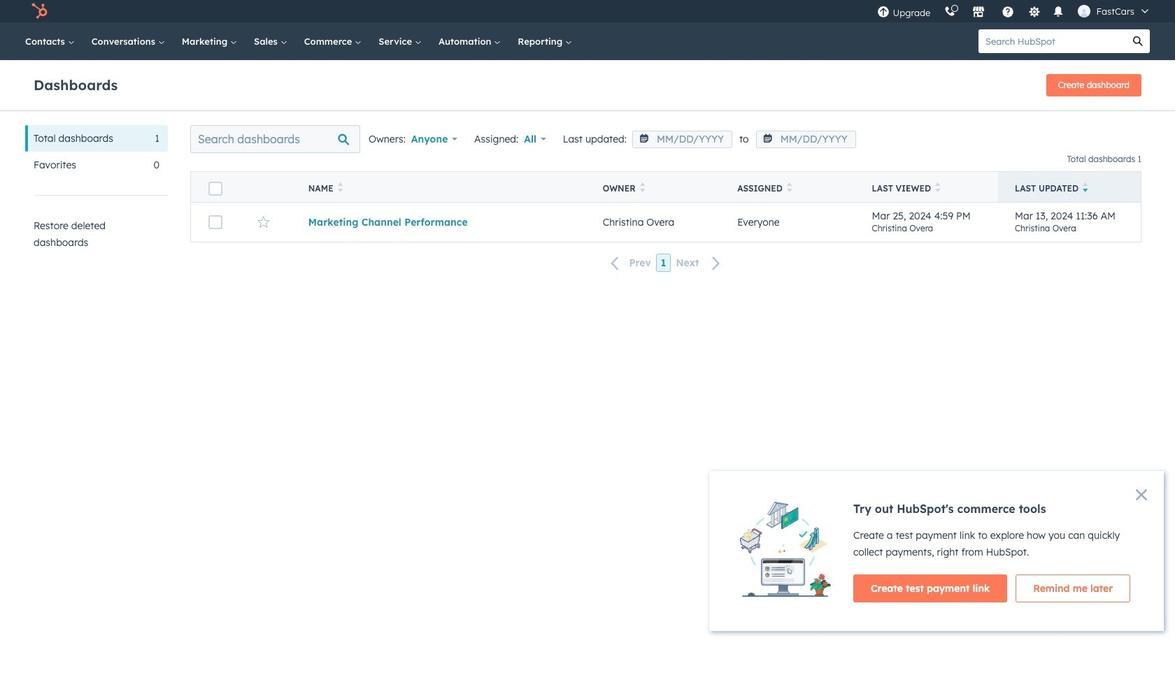 Task type: vqa. For each thing, say whether or not it's contained in the screenshot.
AND-
no



Task type: describe. For each thing, give the bounding box(es) containing it.
2 press to sort. element from the left
[[640, 183, 645, 194]]

close image
[[1136, 490, 1147, 501]]

1 press to sort. image from the left
[[338, 183, 343, 192]]

marketplaces image
[[973, 6, 985, 19]]

MM/DD/YYYY text field
[[756, 131, 856, 148]]

descending sort. press to sort ascending. image
[[1083, 183, 1088, 192]]

descending sort. press to sort ascending. element
[[1083, 183, 1088, 194]]

Search dashboards search field
[[190, 125, 360, 153]]



Task type: locate. For each thing, give the bounding box(es) containing it.
banner
[[34, 70, 1142, 97]]

1 press to sort. element from the left
[[338, 183, 343, 194]]

1 press to sort. image from the left
[[640, 183, 645, 192]]

christina overa image
[[1078, 5, 1091, 17]]

press to sort. image
[[338, 183, 343, 192], [787, 183, 792, 192]]

0 horizontal spatial press to sort. image
[[338, 183, 343, 192]]

menu
[[871, 0, 1159, 22]]

Search HubSpot search field
[[979, 29, 1126, 53]]

pagination navigation
[[190, 254, 1142, 273]]

2 press to sort. image from the left
[[935, 183, 941, 192]]

press to sort. image
[[640, 183, 645, 192], [935, 183, 941, 192]]

3 press to sort. element from the left
[[787, 183, 792, 194]]

2 press to sort. image from the left
[[787, 183, 792, 192]]

MM/DD/YYYY text field
[[632, 131, 732, 148]]

4 press to sort. element from the left
[[935, 183, 941, 194]]

1 horizontal spatial press to sort. image
[[935, 183, 941, 192]]

1 horizontal spatial press to sort. image
[[787, 183, 792, 192]]

press to sort. element
[[338, 183, 343, 194], [640, 183, 645, 194], [787, 183, 792, 194], [935, 183, 941, 194]]

0 horizontal spatial press to sort. image
[[640, 183, 645, 192]]



